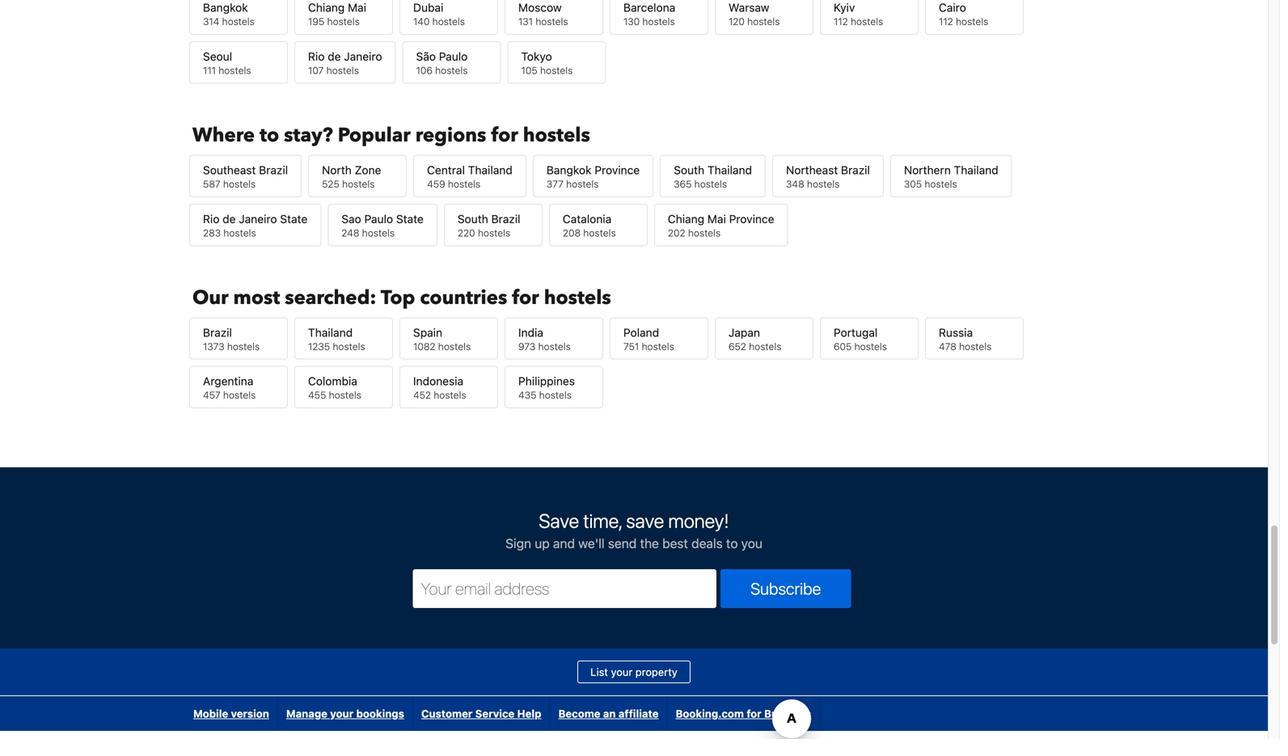 Task type: vqa. For each thing, say whether or not it's contained in the screenshot.
1,712
no



Task type: locate. For each thing, give the bounding box(es) containing it.
1 horizontal spatial paulo
[[439, 50, 468, 63]]

1 vertical spatial paulo
[[364, 212, 393, 226]]

thailand right northern
[[954, 163, 999, 177]]

hostels inside the south brazil 220 hostels
[[478, 227, 511, 238]]

1 horizontal spatial janeiro
[[344, 50, 382, 63]]

countries
[[420, 285, 507, 311]]

112 inside cairo 112 hostels
[[939, 16, 953, 27]]

navigation
[[185, 696, 820, 731], [192, 731, 1077, 739]]

1 vertical spatial bangkok
[[547, 163, 592, 177]]

hostels right 202
[[688, 227, 721, 238]]

112 for kyiv
[[834, 16, 848, 27]]

thailand
[[468, 163, 513, 177], [708, 163, 752, 177], [954, 163, 999, 177], [308, 326, 353, 339]]

hostels inside portugal 605 hostels
[[855, 341, 887, 352]]

0 vertical spatial your
[[611, 666, 633, 678]]

paulo for sao
[[364, 212, 393, 226]]

hostels right 248 on the left top of the page
[[362, 227, 395, 238]]

janeiro inside rio de janeiro 107 hostels
[[344, 50, 382, 63]]

save time, save money! footer
[[0, 467, 1268, 739]]

bangkok inside bangkok 314 hostels
[[203, 1, 248, 14]]

our most searched: top countries for hostels
[[192, 285, 611, 311]]

brazil right northeast
[[841, 163, 870, 177]]

mai inside chiang mai province 202 hostels
[[708, 212, 726, 226]]

hostels down seoul
[[219, 65, 251, 76]]

0 vertical spatial south
[[674, 163, 705, 177]]

107
[[308, 65, 324, 76]]

0 horizontal spatial your
[[330, 708, 354, 720]]

1 vertical spatial rio
[[203, 212, 220, 226]]

list
[[591, 666, 608, 678]]

kyiv
[[834, 1, 855, 14]]

hostels down colombia
[[329, 390, 361, 401]]

751
[[624, 341, 639, 352]]

hostels down kyiv
[[851, 16, 883, 27]]

subscribe button
[[721, 569, 851, 608]]

mai down south thailand 365 hostels
[[708, 212, 726, 226]]

bangkok for province
[[547, 163, 592, 177]]

thailand inside northern thailand 305 hostels
[[954, 163, 999, 177]]

112 down cairo at top
[[939, 16, 953, 27]]

rio inside rio de janeiro 107 hostels
[[308, 50, 325, 63]]

list your property link
[[578, 661, 691, 683]]

hostels inside moscow 131 hostels
[[536, 16, 568, 27]]

111
[[203, 65, 216, 76]]

0 horizontal spatial mai
[[348, 1, 366, 14]]

state left sao
[[280, 212, 308, 226]]

112 inside kyiv 112 hostels
[[834, 16, 848, 27]]

for for countries
[[512, 285, 539, 311]]

1373
[[203, 341, 225, 352]]

hostels right 314
[[222, 16, 255, 27]]

rio inside rio de janeiro state 283 hostels
[[203, 212, 220, 226]]

moscow 131 hostels
[[518, 1, 568, 27]]

catalonia
[[563, 212, 612, 226]]

hostels down zone on the top of the page
[[342, 178, 375, 190]]

365
[[674, 178, 692, 190]]

state right sao
[[396, 212, 424, 226]]

moscow
[[518, 1, 562, 14]]

thailand 1235 hostels
[[308, 326, 365, 352]]

140
[[413, 16, 430, 27]]

2 vertical spatial for
[[747, 708, 762, 720]]

chiang mai province 202 hostels
[[668, 212, 774, 238]]

0 vertical spatial de
[[328, 50, 341, 63]]

hostels inside argentina 457 hostels
[[223, 390, 256, 401]]

0 vertical spatial for
[[491, 122, 518, 149]]

0 horizontal spatial de
[[223, 212, 236, 226]]

brazil up the 1373
[[203, 326, 232, 339]]

paulo right sao
[[364, 212, 393, 226]]

hostels inside rio de janeiro 107 hostels
[[326, 65, 359, 76]]

to inside save time, save money! sign up and we'll send the best deals to you
[[726, 536, 738, 551]]

province up catalonia
[[595, 163, 640, 177]]

525
[[322, 178, 340, 190]]

1 horizontal spatial to
[[726, 536, 738, 551]]

sao paulo state 248 hostels
[[342, 212, 424, 238]]

hostels inside cairo 112 hostels
[[956, 16, 989, 27]]

chiang inside chiang mai 195 hostels
[[308, 1, 345, 14]]

0 vertical spatial bangkok
[[203, 1, 248, 14]]

thailand up chiang mai province 202 hostels at the right top
[[708, 163, 752, 177]]

brazil inside 'brazil 1373 hostels'
[[203, 326, 232, 339]]

de inside rio de janeiro 107 hostels
[[328, 50, 341, 63]]

0 vertical spatial province
[[595, 163, 640, 177]]

rio de janeiro 107 hostels
[[308, 50, 382, 76]]

0 horizontal spatial 112
[[834, 16, 848, 27]]

hostels down the russia
[[959, 341, 992, 352]]

1 horizontal spatial bangkok
[[547, 163, 592, 177]]

thailand for northern thailand
[[954, 163, 999, 177]]

best
[[662, 536, 688, 551]]

2 state from the left
[[396, 212, 424, 226]]

hostels inside kyiv 112 hostels
[[851, 16, 883, 27]]

hostels down 'tokyo'
[[540, 65, 573, 76]]

1 vertical spatial to
[[726, 536, 738, 551]]

478
[[939, 341, 957, 352]]

for left business
[[747, 708, 762, 720]]

hostels inside central thailand 459 hostels
[[448, 178, 481, 190]]

2 112 from the left
[[939, 16, 953, 27]]

customer
[[421, 708, 473, 720]]

hostels down portugal
[[855, 341, 887, 352]]

become
[[558, 708, 601, 720]]

hostels down poland
[[642, 341, 674, 352]]

0 horizontal spatial janeiro
[[239, 212, 277, 226]]

mai inside chiang mai 195 hostels
[[348, 1, 366, 14]]

0 vertical spatial janeiro
[[344, 50, 382, 63]]

de down chiang mai 195 hostels
[[328, 50, 341, 63]]

0 horizontal spatial rio
[[203, 212, 220, 226]]

605
[[834, 341, 852, 352]]

south up the 220
[[458, 212, 488, 226]]

south inside south thailand 365 hostels
[[674, 163, 705, 177]]

hostels down the india
[[538, 341, 571, 352]]

1 112 from the left
[[834, 16, 848, 27]]

brazil inside northeast brazil 348 hostels
[[841, 163, 870, 177]]

hostels inside northeast brazil 348 hostels
[[807, 178, 840, 190]]

hostels right 1235
[[333, 341, 365, 352]]

hostels inside bangkok 314 hostels
[[222, 16, 255, 27]]

hostels down the argentina
[[223, 390, 256, 401]]

brazil for southeast brazil
[[259, 163, 288, 177]]

1 vertical spatial de
[[223, 212, 236, 226]]

for right regions
[[491, 122, 518, 149]]

1 horizontal spatial province
[[729, 212, 774, 226]]

mobile version
[[193, 708, 269, 720]]

hostels inside 'brazil 1373 hostels'
[[227, 341, 260, 352]]

province down south thailand 365 hostels
[[729, 212, 774, 226]]

rio up 283 at the top left
[[203, 212, 220, 226]]

de down southeast brazil 587 hostels
[[223, 212, 236, 226]]

0 vertical spatial paulo
[[439, 50, 468, 63]]

province
[[595, 163, 640, 177], [729, 212, 774, 226]]

bangkok for 314
[[203, 1, 248, 14]]

version
[[231, 708, 269, 720]]

thailand up 1235
[[308, 326, 353, 339]]

most
[[233, 285, 280, 311]]

to left stay?
[[260, 122, 279, 149]]

chiang
[[308, 1, 345, 14], [668, 212, 705, 226]]

chiang inside chiang mai province 202 hostels
[[668, 212, 705, 226]]

chiang up 202
[[668, 212, 705, 226]]

0 horizontal spatial paulo
[[364, 212, 393, 226]]

1 horizontal spatial your
[[611, 666, 633, 678]]

1 vertical spatial your
[[330, 708, 354, 720]]

0 vertical spatial to
[[260, 122, 279, 149]]

hostels down northern
[[925, 178, 957, 190]]

chiang up 195 at the left top
[[308, 1, 345, 14]]

0 horizontal spatial south
[[458, 212, 488, 226]]

1 horizontal spatial mai
[[708, 212, 726, 226]]

thailand inside south thailand 365 hostels
[[708, 163, 752, 177]]

province inside bangkok province 377 hostels
[[595, 163, 640, 177]]

north zone 525 hostels
[[322, 163, 381, 190]]

thailand inside central thailand 459 hostels
[[468, 163, 513, 177]]

hostels right the 1373
[[227, 341, 260, 352]]

mai
[[348, 1, 366, 14], [708, 212, 726, 226]]

paulo for são
[[439, 50, 468, 63]]

janeiro inside rio de janeiro state 283 hostels
[[239, 212, 277, 226]]

hostels inside southeast brazil 587 hostels
[[223, 178, 256, 190]]

south inside the south brazil 220 hostels
[[458, 212, 488, 226]]

spain
[[413, 326, 442, 339]]

1 vertical spatial janeiro
[[239, 212, 277, 226]]

janeiro down chiang mai 195 hostels
[[344, 50, 382, 63]]

paulo inside são paulo 106 hostels
[[439, 50, 468, 63]]

rio up the 107
[[308, 50, 325, 63]]

state inside rio de janeiro state 283 hostels
[[280, 212, 308, 226]]

brazil inside southeast brazil 587 hostels
[[259, 163, 288, 177]]

de inside rio de janeiro state 283 hostels
[[223, 212, 236, 226]]

1 horizontal spatial 112
[[939, 16, 953, 27]]

central thailand 459 hostels
[[427, 163, 513, 190]]

0 horizontal spatial state
[[280, 212, 308, 226]]

hostels right 195 at the left top
[[327, 16, 360, 27]]

janeiro down southeast brazil 587 hostels
[[239, 212, 277, 226]]

our
[[192, 285, 229, 311]]

hostels right the 106
[[435, 65, 468, 76]]

manage your bookings
[[286, 708, 404, 720]]

hostels inside chiang mai 195 hostels
[[327, 16, 360, 27]]

for up the india
[[512, 285, 539, 311]]

hostels inside sao paulo state 248 hostels
[[362, 227, 395, 238]]

1 horizontal spatial state
[[396, 212, 424, 226]]

0 horizontal spatial bangkok
[[203, 1, 248, 14]]

hostels down southeast
[[223, 178, 256, 190]]

your for list
[[611, 666, 633, 678]]

your right manage on the bottom of page
[[330, 708, 354, 720]]

1 vertical spatial mai
[[708, 212, 726, 226]]

220
[[458, 227, 475, 238]]

hostels down northeast
[[807, 178, 840, 190]]

bangkok up 314
[[203, 1, 248, 14]]

booking.com for business
[[676, 708, 811, 720]]

your inside navigation
[[330, 708, 354, 720]]

1 horizontal spatial de
[[328, 50, 341, 63]]

hostels up india 973 hostels
[[544, 285, 611, 311]]

1 horizontal spatial chiang
[[668, 212, 705, 226]]

dubai 140 hostels
[[413, 1, 465, 27]]

your
[[611, 666, 633, 678], [330, 708, 354, 720]]

112 down kyiv
[[834, 16, 848, 27]]

customer service help
[[421, 708, 542, 720]]

bangkok up 377
[[547, 163, 592, 177]]

and
[[553, 536, 575, 551]]

hostels inside the thailand 1235 hostels
[[333, 341, 365, 352]]

your right list
[[611, 666, 633, 678]]

Your email address email field
[[413, 569, 717, 608]]

south up 365
[[674, 163, 705, 177]]

for
[[491, 122, 518, 149], [512, 285, 539, 311], [747, 708, 762, 720]]

hostels inside chiang mai province 202 hostels
[[688, 227, 721, 238]]

mai up rio de janeiro 107 hostels
[[348, 1, 366, 14]]

save
[[539, 510, 579, 532]]

brazil inside the south brazil 220 hostels
[[491, 212, 520, 226]]

hostels down warsaw
[[747, 16, 780, 27]]

130
[[624, 16, 640, 27]]

mai for 195
[[348, 1, 366, 14]]

112
[[834, 16, 848, 27], [939, 16, 953, 27]]

hostels down catalonia
[[583, 227, 616, 238]]

hostels up 377
[[523, 122, 590, 149]]

brazil down central thailand 459 hostels
[[491, 212, 520, 226]]

hostels inside bangkok province 377 hostels
[[566, 178, 599, 190]]

1 horizontal spatial south
[[674, 163, 705, 177]]

0 vertical spatial mai
[[348, 1, 366, 14]]

indonesia 452 hostels
[[413, 375, 466, 401]]

652
[[729, 341, 746, 352]]

0 horizontal spatial province
[[595, 163, 640, 177]]

hostels down cairo at top
[[956, 16, 989, 27]]

manage your bookings link
[[278, 696, 412, 731]]

bangkok inside bangkok province 377 hostels
[[547, 163, 592, 177]]

hostels right 283 at the top left
[[223, 227, 256, 238]]

mai for province
[[708, 212, 726, 226]]

where
[[192, 122, 255, 149]]

1 vertical spatial south
[[458, 212, 488, 226]]

philippines
[[518, 375, 575, 388]]

state inside sao paulo state 248 hostels
[[396, 212, 424, 226]]

hostels right 377
[[566, 178, 599, 190]]

305
[[904, 178, 922, 190]]

paulo right são
[[439, 50, 468, 63]]

paulo inside sao paulo state 248 hostels
[[364, 212, 393, 226]]

1 vertical spatial chiang
[[668, 212, 705, 226]]

hostels down japan
[[749, 341, 782, 352]]

1 vertical spatial province
[[729, 212, 774, 226]]

são paulo 106 hostels
[[416, 50, 468, 76]]

hostels right the 107
[[326, 65, 359, 76]]

0 vertical spatial chiang
[[308, 1, 345, 14]]

hostels down barcelona
[[642, 16, 675, 27]]

hostels inside catalonia 208 hostels
[[583, 227, 616, 238]]

brazil
[[259, 163, 288, 177], [841, 163, 870, 177], [491, 212, 520, 226], [203, 326, 232, 339]]

0 vertical spatial rio
[[308, 50, 325, 63]]

affiliate
[[619, 708, 659, 720]]

208
[[563, 227, 581, 238]]

0 horizontal spatial chiang
[[308, 1, 345, 14]]

457
[[203, 390, 221, 401]]

thailand right central
[[468, 163, 513, 177]]

hostels inside northern thailand 305 hostels
[[925, 178, 957, 190]]

to left you
[[726, 536, 738, 551]]

hostels down moscow
[[536, 16, 568, 27]]

1 vertical spatial for
[[512, 285, 539, 311]]

435
[[518, 390, 537, 401]]

hostels down indonesia
[[434, 390, 466, 401]]

booking.com for business link
[[668, 696, 820, 731]]

455
[[308, 390, 326, 401]]

you
[[741, 536, 763, 551]]

hostels down central
[[448, 178, 481, 190]]

1 horizontal spatial rio
[[308, 50, 325, 63]]

brazil for south brazil
[[491, 212, 520, 226]]

bangkok province 377 hostels
[[547, 163, 640, 190]]

hostels right 365
[[694, 178, 727, 190]]

1 state from the left
[[280, 212, 308, 226]]

hostels inside philippines 435 hostels
[[539, 390, 572, 401]]

an
[[603, 708, 616, 720]]

hostels inside poland 751 hostels
[[642, 341, 674, 352]]

hostels right the 220
[[478, 227, 511, 238]]

hostels down the spain
[[438, 341, 471, 352]]

hostels down philippines
[[539, 390, 572, 401]]

become an affiliate
[[558, 708, 659, 720]]

hostels down dubai
[[432, 16, 465, 27]]

hostels inside russia 478 hostels
[[959, 341, 992, 352]]

brazil for northeast brazil
[[841, 163, 870, 177]]

bangkok
[[203, 1, 248, 14], [547, 163, 592, 177]]

brazil right southeast
[[259, 163, 288, 177]]



Task type: describe. For each thing, give the bounding box(es) containing it.
top
[[381, 285, 415, 311]]

india 973 hostels
[[518, 326, 571, 352]]

send
[[608, 536, 637, 551]]

subscribe
[[751, 579, 821, 598]]

south thailand 365 hostels
[[674, 163, 752, 190]]

save time, save money! sign up and we'll send the best deals to you
[[506, 510, 763, 551]]

brazil 1373 hostels
[[203, 326, 260, 352]]

warsaw 120 hostels
[[729, 1, 780, 27]]

japan
[[729, 326, 760, 339]]

hostels inside india 973 hostels
[[538, 341, 571, 352]]

thailand inside the thailand 1235 hostels
[[308, 326, 353, 339]]

help
[[517, 708, 542, 720]]

the
[[640, 536, 659, 551]]

southeast brazil 587 hostels
[[203, 163, 288, 190]]

we'll
[[578, 536, 605, 551]]

janeiro for 107
[[344, 50, 382, 63]]

0 horizontal spatial to
[[260, 122, 279, 149]]

list your property
[[591, 666, 678, 678]]

459
[[427, 178, 445, 190]]

sao
[[342, 212, 361, 226]]

thailand for south thailand
[[708, 163, 752, 177]]

hostels inside são paulo 106 hostels
[[435, 65, 468, 76]]

rio for rio de janeiro state
[[203, 212, 220, 226]]

russia 478 hostels
[[939, 326, 992, 352]]

manage
[[286, 708, 328, 720]]

north
[[322, 163, 352, 177]]

thailand for central thailand
[[468, 163, 513, 177]]

colombia
[[308, 375, 357, 388]]

south for south thailand
[[674, 163, 705, 177]]

your for manage
[[330, 708, 354, 720]]

deals
[[692, 536, 723, 551]]

south for south brazil
[[458, 212, 488, 226]]

248
[[342, 227, 359, 238]]

chiang for chiang mai province
[[668, 212, 705, 226]]

hostels inside rio de janeiro state 283 hostels
[[223, 227, 256, 238]]

spain 1082 hostels
[[413, 326, 471, 352]]

northeast
[[786, 163, 838, 177]]

philippines 435 hostels
[[518, 375, 575, 401]]

booking.com
[[676, 708, 744, 720]]

for for regions
[[491, 122, 518, 149]]

time,
[[583, 510, 622, 532]]

hostels inside north zone 525 hostels
[[342, 178, 375, 190]]

112 for cairo
[[939, 16, 953, 27]]

hostels inside barcelona 130 hostels
[[642, 16, 675, 27]]

service
[[475, 708, 515, 720]]

popular
[[338, 122, 411, 149]]

southeast
[[203, 163, 256, 177]]

105
[[521, 65, 538, 76]]

catalonia 208 hostels
[[563, 212, 616, 238]]

northern thailand 305 hostels
[[904, 163, 999, 190]]

seoul 111 hostels
[[203, 50, 251, 76]]

587
[[203, 178, 221, 190]]

colombia 455 hostels
[[308, 375, 361, 401]]

são
[[416, 50, 436, 63]]

452
[[413, 390, 431, 401]]

property
[[636, 666, 678, 678]]

province inside chiang mai province 202 hostels
[[729, 212, 774, 226]]

hostels inside colombia 455 hostels
[[329, 390, 361, 401]]

bookings
[[356, 708, 404, 720]]

money!
[[668, 510, 729, 532]]

sign
[[506, 536, 531, 551]]

hostels inside tokyo 105 hostels
[[540, 65, 573, 76]]

northeast brazil 348 hostels
[[786, 163, 870, 190]]

navigation containing mobile version
[[185, 696, 820, 731]]

business
[[764, 708, 811, 720]]

hostels inside the spain 1082 hostels
[[438, 341, 471, 352]]

kyiv 112 hostels
[[834, 1, 883, 27]]

south brazil 220 hostels
[[458, 212, 520, 238]]

hostels inside the 'warsaw 120 hostels'
[[747, 16, 780, 27]]

106
[[416, 65, 433, 76]]

indonesia
[[413, 375, 464, 388]]

central
[[427, 163, 465, 177]]

348
[[786, 178, 805, 190]]

314
[[203, 16, 219, 27]]

rio for rio de janeiro
[[308, 50, 325, 63]]

283
[[203, 227, 221, 238]]

stay?
[[284, 122, 333, 149]]

northern
[[904, 163, 951, 177]]

de for rio de janeiro
[[328, 50, 341, 63]]

seoul
[[203, 50, 232, 63]]

dubai
[[413, 1, 444, 14]]

poland 751 hostels
[[624, 326, 674, 352]]

hostels inside dubai 140 hostels
[[432, 16, 465, 27]]

hostels inside indonesia 452 hostels
[[434, 390, 466, 401]]

1235
[[308, 341, 330, 352]]

bangkok 314 hostels
[[203, 1, 255, 27]]

973
[[518, 341, 536, 352]]

chiang mai 195 hostels
[[308, 1, 366, 27]]

131
[[518, 16, 533, 27]]

japan 652 hostels
[[729, 326, 782, 352]]

where to stay? popular regions for hostels
[[192, 122, 590, 149]]

cairo 112 hostels
[[939, 1, 989, 27]]

chiang for chiang mai
[[308, 1, 345, 14]]

janeiro for state
[[239, 212, 277, 226]]

hostels inside seoul 111 hostels
[[219, 65, 251, 76]]

cairo
[[939, 1, 966, 14]]

mobile
[[193, 708, 228, 720]]

customer service help link
[[413, 696, 550, 731]]

hostels inside 'japan 652 hostels'
[[749, 341, 782, 352]]

for inside booking.com for business 'link'
[[747, 708, 762, 720]]

save
[[626, 510, 664, 532]]

hostels inside south thailand 365 hostels
[[694, 178, 727, 190]]

195
[[308, 16, 325, 27]]

searched:
[[285, 285, 376, 311]]

de for rio de janeiro state
[[223, 212, 236, 226]]

tokyo
[[521, 50, 552, 63]]



